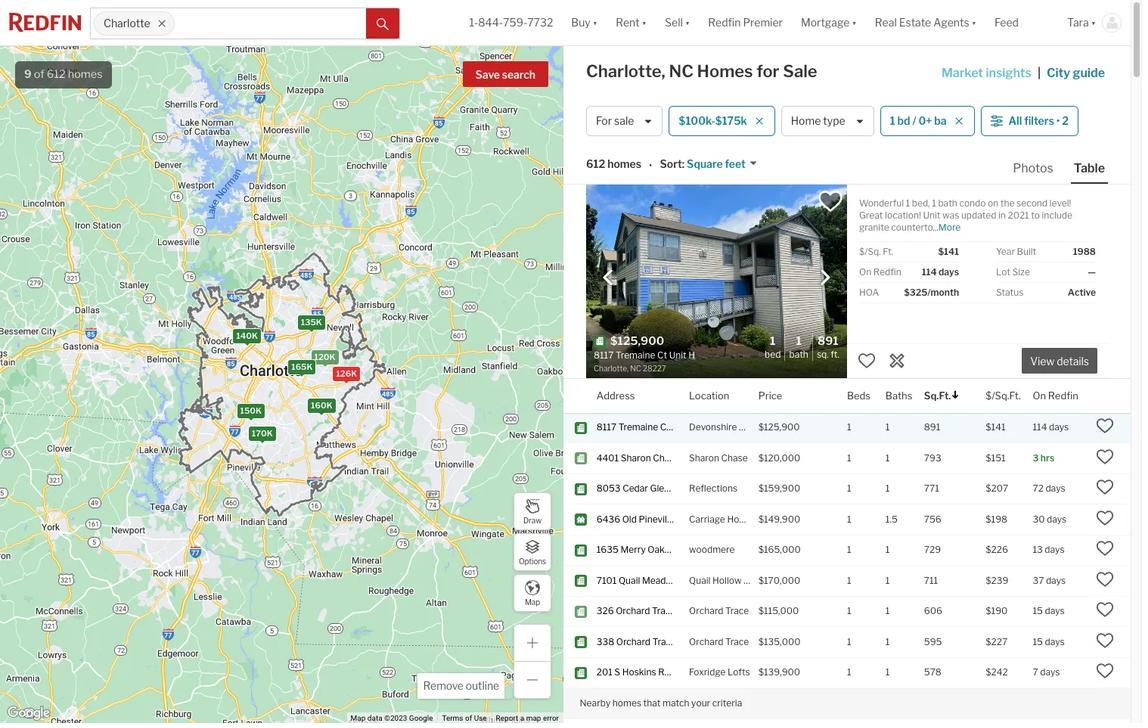 Task type: describe. For each thing, give the bounding box(es) containing it.
remove outline button
[[418, 673, 505, 699]]

days up $325/month
[[939, 266, 959, 278]]

submit search image
[[377, 18, 389, 30]]

891 for 891
[[924, 422, 940, 433]]

891 sq. ft.
[[817, 334, 840, 360]]

▾ for mortgage ▾
[[852, 16, 857, 29]]

756
[[924, 514, 942, 525]]

favorite this home image for 7 days
[[1096, 662, 1114, 680]]

rd for hoskins
[[658, 667, 670, 678]]

favorite this home image for 15 days
[[1096, 632, 1114, 650]]

real
[[875, 16, 897, 29]]

price button
[[759, 379, 782, 413]]

report a map error
[[496, 714, 559, 722]]

google image
[[4, 703, 54, 723]]

15 days for $227
[[1033, 636, 1065, 647]]

e for 4401 sharon chase dr unit e
[[713, 452, 719, 464]]

sort
[[660, 158, 682, 170]]

type
[[823, 115, 845, 127]]

old
[[622, 514, 637, 525]]

2021
[[1008, 210, 1029, 221]]

all filters • 2
[[1009, 115, 1069, 127]]

$165,000
[[759, 544, 801, 556]]

/
[[913, 115, 916, 127]]

8117 tremaine ct unit h
[[597, 422, 698, 433]]

▾ for buy ▾
[[593, 16, 598, 29]]

market insights | city guide
[[942, 66, 1105, 80]]

dr for chase
[[682, 452, 692, 464]]

rd for oaks
[[671, 544, 683, 556]]

hollow
[[713, 575, 742, 586]]

rd for pineville
[[676, 514, 688, 525]]

1 horizontal spatial ft.
[[883, 246, 893, 257]]

unit down the h
[[694, 452, 711, 464]]

1635 merry oaks rd link
[[597, 544, 683, 557]]

$100k-$175k
[[679, 115, 747, 127]]

$/sq.
[[859, 246, 881, 257]]

$207
[[986, 483, 1008, 494]]

favorite button checkbox
[[818, 188, 843, 214]]

favorite this home image for 37 days
[[1096, 570, 1114, 588]]

7101 quail meadow ln quail hollow estates
[[597, 575, 776, 586]]

7732
[[527, 16, 553, 29]]

201 s hoskins rd #107 link
[[597, 667, 693, 679]]

729
[[924, 544, 941, 556]]

326 orchard trace ln #3 link
[[597, 605, 702, 618]]

4401
[[597, 452, 619, 464]]

1635
[[597, 544, 619, 556]]

redfin premier button
[[699, 0, 792, 45]]

115k
[[302, 317, 321, 327]]

options
[[519, 556, 546, 565]]

7101 quail meadow ln link
[[597, 575, 691, 587]]

days for $226
[[1045, 544, 1065, 556]]

dr for glen
[[672, 483, 682, 494]]

▾ for sell ▾
[[685, 16, 690, 29]]

trace inside "link"
[[652, 605, 676, 617]]

map data ©2023 google
[[351, 714, 433, 722]]

8117 tremaine ct unit h link
[[597, 422, 698, 434]]

orchard right 338
[[616, 636, 651, 647]]

estates
[[744, 575, 776, 586]]

hrs
[[1041, 452, 1055, 464]]

photo of 8117 tremaine ct unit h, charlotte, nc 28227 image
[[586, 185, 847, 378]]

orchard trace for 338 orchard trace ln #8
[[689, 636, 749, 647]]

$/sq. ft.
[[859, 246, 893, 257]]

charlotte,
[[586, 61, 666, 81]]

1 inside the 1 bed
[[770, 334, 776, 348]]

guide
[[1073, 66, 1105, 80]]

carriage house $149,900
[[689, 514, 800, 525]]

$151
[[986, 452, 1006, 464]]

favorite this home image for 114 days
[[1096, 417, 1114, 435]]

338 orchard trace ln #8
[[597, 636, 702, 647]]

data
[[367, 714, 382, 722]]

160k
[[311, 400, 332, 410]]

201 s hoskins rd #107 foxridge lofts
[[597, 667, 750, 678]]

$149,900
[[759, 514, 800, 525]]

square feet button
[[685, 157, 758, 171]]

days for $207
[[1046, 483, 1066, 494]]

view
[[1030, 355, 1055, 368]]

for
[[757, 61, 780, 81]]

• for homes
[[649, 159, 652, 171]]

favorite this home image for 3 hrs
[[1096, 448, 1114, 466]]

remove charlotte image
[[158, 19, 167, 28]]

remove
[[423, 679, 464, 692]]

1 vertical spatial on redfin
[[1033, 389, 1079, 401]]

report
[[496, 714, 518, 722]]

favorite this home image for 13 days
[[1096, 540, 1114, 558]]

homes
[[697, 61, 753, 81]]

▾ for tara ▾
[[1091, 16, 1096, 29]]

remove 1 bd / 0+ ba image
[[954, 116, 963, 126]]

orchard up foxridge
[[689, 636, 723, 647]]

mortgage ▾ button
[[801, 0, 857, 45]]

save
[[475, 68, 500, 81]]

terms of use
[[442, 714, 487, 722]]

37
[[1033, 575, 1044, 586]]

0 vertical spatial 612
[[47, 67, 66, 81]]

326
[[597, 605, 614, 617]]

bed
[[765, 348, 781, 360]]

woodmere
[[689, 544, 735, 556]]

ln for #8
[[678, 636, 689, 647]]

baths
[[886, 389, 913, 401]]

13 days
[[1033, 544, 1065, 556]]

match
[[663, 698, 690, 709]]

glen
[[650, 483, 670, 494]]

30
[[1033, 514, 1045, 525]]

tara ▾
[[1067, 16, 1096, 29]]

0 horizontal spatial 114 days
[[922, 266, 959, 278]]

595
[[924, 636, 942, 647]]

devonshire court $125,900
[[689, 422, 800, 433]]

1 vertical spatial $141
[[986, 422, 1006, 433]]

view details button
[[1022, 348, 1098, 374]]

second
[[1017, 197, 1048, 209]]

4401 sharon chase dr unit e link
[[597, 452, 719, 465]]

1 chase from the left
[[653, 452, 680, 464]]

terms
[[442, 714, 463, 722]]

mortgage ▾ button
[[792, 0, 866, 45]]

city guide link
[[1047, 64, 1108, 82]]

2 quail from the left
[[689, 575, 711, 586]]

estate
[[899, 16, 931, 29]]

days for $198
[[1047, 514, 1067, 525]]

condo
[[959, 197, 986, 209]]

• for filters
[[1057, 115, 1060, 127]]

details
[[1057, 355, 1089, 368]]

ba
[[934, 115, 947, 127]]

great
[[859, 210, 883, 221]]

buy ▾ button
[[571, 0, 598, 45]]

bath
[[789, 348, 809, 360]]

15 for $227
[[1033, 636, 1043, 647]]

trace up 201 s hoskins rd #107 foxridge lofts
[[653, 636, 676, 647]]

$139,900
[[759, 667, 800, 678]]

of for 9
[[34, 67, 44, 81]]

612 inside 612 homes •
[[586, 158, 605, 170]]

sort :
[[660, 158, 685, 170]]

1-844-759-7732 link
[[469, 16, 553, 29]]

9 of 612 homes
[[24, 67, 103, 81]]

1 horizontal spatial 114
[[1033, 422, 1047, 433]]



Task type: vqa. For each thing, say whether or not it's contained in the screenshot.
redfin to the middle
yes



Task type: locate. For each thing, give the bounding box(es) containing it.
0 vertical spatial dr
[[682, 452, 692, 464]]

ft.
[[883, 246, 893, 257], [831, 348, 840, 360]]

trace up lofts
[[725, 636, 749, 647]]

891 inside 891 sq. ft.
[[818, 334, 839, 348]]

1-844-759-7732
[[469, 16, 553, 29]]

baths button
[[886, 379, 913, 413]]

address button
[[597, 379, 635, 413]]

1 vertical spatial 891
[[924, 422, 940, 433]]

$141
[[938, 246, 959, 257], [986, 422, 1006, 433]]

cedar
[[623, 483, 648, 494]]

▾ right buy
[[593, 16, 598, 29]]

1 vertical spatial 15
[[1033, 636, 1043, 647]]

options button
[[514, 533, 551, 571]]

0 vertical spatial homes
[[68, 67, 103, 81]]

0 horizontal spatial map
[[351, 714, 366, 722]]

redfin inside button
[[1048, 389, 1079, 401]]

2 horizontal spatial redfin
[[1048, 389, 1079, 401]]

1 horizontal spatial •
[[1057, 115, 1060, 127]]

2 vertical spatial ln
[[678, 636, 689, 647]]

114 days up hrs in the right bottom of the page
[[1033, 422, 1069, 433]]

$227
[[986, 636, 1008, 647]]

days for $141
[[1049, 422, 1069, 433]]

0 horizontal spatial quail
[[619, 575, 640, 586]]

1
[[890, 115, 895, 127], [906, 197, 910, 209], [932, 197, 936, 209], [770, 334, 776, 348], [796, 334, 802, 348], [847, 422, 851, 433], [886, 422, 890, 433], [847, 452, 851, 464], [886, 452, 890, 464], [847, 483, 851, 494], [886, 483, 890, 494], [847, 514, 851, 525], [847, 544, 851, 556], [886, 544, 890, 556], [847, 575, 851, 586], [886, 575, 890, 586], [847, 605, 851, 617], [886, 605, 890, 617], [847, 636, 851, 647], [886, 636, 890, 647], [847, 667, 851, 678], [886, 667, 890, 678]]

793
[[924, 452, 941, 464]]

unit inside wonderful 1 bed, 1 bath condo on the second level! great location! unit was updated in 2021 to include granite counterto...
[[923, 210, 941, 221]]

1 vertical spatial rd
[[671, 544, 683, 556]]

to
[[1031, 210, 1040, 221]]

891 for 891 sq. ft.
[[818, 334, 839, 348]]

5 favorite this home image from the top
[[1096, 570, 1114, 588]]

ln for quail
[[681, 575, 691, 586]]

table
[[1074, 161, 1105, 175]]

all filters • 2 button
[[981, 106, 1079, 136]]

ln right meadow
[[681, 575, 691, 586]]

612 down for
[[586, 158, 605, 170]]

1 vertical spatial 15 days
[[1033, 636, 1065, 647]]

quail left hollow
[[689, 575, 711, 586]]

lot
[[996, 266, 1011, 278]]

buy ▾ button
[[562, 0, 607, 45]]

previous button image
[[601, 270, 616, 285]]

1 horizontal spatial chase
[[721, 452, 748, 464]]

0 vertical spatial •
[[1057, 115, 1060, 127]]

1 quail from the left
[[619, 575, 640, 586]]

$190
[[986, 605, 1008, 617]]

1 vertical spatial 114
[[1033, 422, 1047, 433]]

15 down 37
[[1033, 605, 1043, 617]]

612
[[47, 67, 66, 81], [586, 158, 605, 170]]

days for $242
[[1040, 667, 1060, 678]]

map down options
[[525, 597, 540, 606]]

:
[[682, 158, 685, 170]]

114 up 3 hrs
[[1033, 422, 1047, 433]]

326 orchard trace ln #3
[[597, 605, 702, 617]]

mortgage
[[801, 16, 850, 29]]

6 ▾ from the left
[[1091, 16, 1096, 29]]

1 15 days from the top
[[1033, 605, 1065, 617]]

ln for #3
[[678, 605, 689, 617]]

on up hoa
[[859, 266, 872, 278]]

0 horizontal spatial chase
[[653, 452, 680, 464]]

days for $227
[[1045, 636, 1065, 647]]

hoskins
[[622, 667, 656, 678]]

s
[[614, 667, 620, 678]]

15 days down 37 days
[[1033, 605, 1065, 617]]

next button image
[[818, 270, 833, 285]]

sharon inside 4401 sharon chase dr unit e link
[[621, 452, 651, 464]]

map region
[[0, 19, 649, 723]]

2 orchard trace from the top
[[689, 636, 749, 647]]

on redfin down $/sq. ft.
[[859, 266, 901, 278]]

▾ right tara
[[1091, 16, 1096, 29]]

844-
[[478, 16, 503, 29]]

heading
[[594, 334, 717, 374]]

favorite this home image for 72 days
[[1096, 478, 1114, 497]]

1 vertical spatial 114 days
[[1033, 422, 1069, 433]]

rent
[[616, 16, 640, 29]]

2 sharon from the left
[[689, 452, 719, 464]]

map left data
[[351, 714, 366, 722]]

• inside button
[[1057, 115, 1060, 127]]

2 vertical spatial homes
[[613, 698, 641, 709]]

▾ right mortgage
[[852, 16, 857, 29]]

1 vertical spatial map
[[351, 714, 366, 722]]

address
[[597, 389, 635, 401]]

1 horizontal spatial $141
[[986, 422, 1006, 433]]

1 bed
[[765, 334, 781, 360]]

7
[[1033, 667, 1038, 678]]

square feet
[[687, 158, 746, 170]]

days right 13
[[1045, 544, 1065, 556]]

orchard up #8
[[689, 605, 723, 617]]

unit up "woodmere" on the bottom right of page
[[690, 514, 708, 525]]

for sale
[[596, 115, 634, 127]]

0+
[[919, 115, 932, 127]]

0 vertical spatial $141
[[938, 246, 959, 257]]

rd left #107
[[658, 667, 670, 678]]

15 days up 7 days
[[1033, 636, 1065, 647]]

0 vertical spatial 15 days
[[1033, 605, 1065, 617]]

126k
[[336, 368, 357, 378]]

5 ▾ from the left
[[972, 16, 977, 29]]

1 15 from the top
[[1033, 605, 1043, 617]]

redfin down view details
[[1048, 389, 1079, 401]]

favorite this home image
[[858, 352, 876, 370], [1096, 417, 1114, 435], [1096, 601, 1114, 619], [1096, 662, 1114, 680]]

6436
[[597, 514, 620, 525]]

#107
[[672, 667, 693, 678]]

0 vertical spatial rd
[[676, 514, 688, 525]]

unit left the h
[[672, 422, 689, 433]]

15 days for $190
[[1033, 605, 1065, 617]]

map for map data ©2023 google
[[351, 714, 366, 722]]

72
[[1033, 483, 1044, 494]]

0 horizontal spatial of
[[34, 67, 44, 81]]

orchard
[[616, 605, 650, 617], [689, 605, 723, 617], [616, 636, 651, 647], [689, 636, 723, 647]]

612 homes •
[[586, 158, 652, 171]]

1 vertical spatial ln
[[678, 605, 689, 617]]

• left 2
[[1057, 115, 1060, 127]]

2 vertical spatial rd
[[658, 667, 670, 678]]

market
[[942, 66, 983, 80]]

of for terms
[[465, 714, 472, 722]]

days for $239
[[1046, 575, 1066, 586]]

2 ▾ from the left
[[642, 16, 647, 29]]

1 orchard trace from the top
[[689, 605, 749, 617]]

criteria
[[712, 698, 742, 709]]

606
[[924, 605, 942, 617]]

of
[[34, 67, 44, 81], [465, 714, 472, 722]]

0 horizontal spatial 891
[[818, 334, 839, 348]]

court
[[739, 422, 763, 433]]

a
[[520, 714, 524, 722]]

redfin premier
[[708, 16, 783, 29]]

1 horizontal spatial 612
[[586, 158, 605, 170]]

on inside button
[[1033, 389, 1046, 401]]

on redfin down view details
[[1033, 389, 1079, 401]]

1 vertical spatial on
[[1033, 389, 1046, 401]]

bd
[[898, 115, 910, 127]]

0 horizontal spatial 114
[[922, 266, 937, 278]]

165k
[[291, 361, 312, 372]]

premier
[[743, 16, 783, 29]]

outline
[[466, 679, 499, 692]]

0 vertical spatial redfin
[[708, 16, 741, 29]]

891 up sq.
[[818, 334, 839, 348]]

x-out this home image
[[888, 352, 906, 370]]

0 vertical spatial on redfin
[[859, 266, 901, 278]]

ln inside "link"
[[678, 605, 689, 617]]

orchard trace down hollow
[[689, 605, 749, 617]]

trace down meadow
[[652, 605, 676, 617]]

1 horizontal spatial on redfin
[[1033, 389, 1079, 401]]

days up 7 days
[[1045, 636, 1065, 647]]

15 up 7
[[1033, 636, 1043, 647]]

150k
[[240, 405, 261, 416]]

your
[[691, 698, 710, 709]]

dr right glen
[[672, 483, 682, 494]]

sell ▾ button
[[656, 0, 699, 45]]

home type button
[[781, 106, 874, 136]]

1 horizontal spatial of
[[465, 714, 472, 722]]

1 inside 1 bath
[[796, 334, 802, 348]]

2 favorite this home image from the top
[[1096, 478, 1114, 497]]

map for map
[[525, 597, 540, 606]]

dr down the h
[[682, 452, 692, 464]]

• left 'sort'
[[649, 159, 652, 171]]

ft. right sq.
[[831, 348, 840, 360]]

None search field
[[175, 8, 366, 39]]

ln left #3
[[678, 605, 689, 617]]

0 vertical spatial 114 days
[[922, 266, 959, 278]]

▾ for rent ▾
[[642, 16, 647, 29]]

1 vertical spatial redfin
[[873, 266, 901, 278]]

rd left carriage
[[676, 514, 688, 525]]

ln left #8
[[678, 636, 689, 647]]

1 vertical spatial •
[[649, 159, 652, 171]]

on down view
[[1033, 389, 1046, 401]]

of right 9
[[34, 67, 44, 81]]

days down 37 days
[[1045, 605, 1065, 617]]

1 sharon from the left
[[621, 452, 651, 464]]

0 vertical spatial on
[[859, 266, 872, 278]]

rd right oaks
[[671, 544, 683, 556]]

chase up the "8053 cedar glen dr reflections"
[[653, 452, 680, 464]]

chase down devonshire court $125,900
[[721, 452, 748, 464]]

days down on redfin button
[[1049, 422, 1069, 433]]

trace down hollow
[[725, 605, 749, 617]]

map inside button
[[525, 597, 540, 606]]

built
[[1017, 246, 1037, 257]]

homes inside 612 homes •
[[608, 158, 642, 170]]

6436 old pineville rd unit e
[[597, 514, 715, 525]]

0 horizontal spatial ft.
[[831, 348, 840, 360]]

$125,900
[[759, 422, 800, 433]]

0 vertical spatial of
[[34, 67, 44, 81]]

1 horizontal spatial 114 days
[[1033, 422, 1069, 433]]

2 vertical spatial redfin
[[1048, 389, 1079, 401]]

redfin
[[708, 16, 741, 29], [873, 266, 901, 278], [1048, 389, 1079, 401]]

15 for $190
[[1033, 605, 1043, 617]]

$141 down more link
[[938, 246, 959, 257]]

in
[[998, 210, 1006, 221]]

3 ▾ from the left
[[685, 16, 690, 29]]

114 days
[[922, 266, 959, 278], [1033, 422, 1069, 433]]

891 up the 793
[[924, 422, 940, 433]]

sharon right 4401
[[621, 452, 651, 464]]

agents
[[934, 16, 969, 29]]

orchard trace up foxridge
[[689, 636, 749, 647]]

e up reflections
[[713, 452, 719, 464]]

merry
[[621, 544, 646, 556]]

114 days up $325/month
[[922, 266, 959, 278]]

favorite button image
[[818, 188, 843, 214]]

1 horizontal spatial sharon
[[689, 452, 719, 464]]

▾ right agents
[[972, 16, 977, 29]]

1988
[[1073, 246, 1096, 257]]

homes right 9
[[68, 67, 103, 81]]

beds
[[847, 389, 871, 401]]

4401 sharon chase dr unit e
[[597, 452, 719, 464]]

1 vertical spatial ft.
[[831, 348, 840, 360]]

days right '72'
[[1046, 483, 1066, 494]]

favorite this home image for 30 days
[[1096, 509, 1114, 527]]

home type
[[791, 115, 845, 127]]

0 horizontal spatial 612
[[47, 67, 66, 81]]

0 vertical spatial orchard trace
[[689, 605, 749, 617]]

2 chase from the left
[[721, 452, 748, 464]]

favorite this home image for 15 days
[[1096, 601, 1114, 619]]

favorite this home image
[[1096, 448, 1114, 466], [1096, 478, 1114, 497], [1096, 509, 1114, 527], [1096, 540, 1114, 558], [1096, 570, 1114, 588], [1096, 632, 1114, 650]]

2 15 days from the top
[[1033, 636, 1065, 647]]

the
[[1001, 197, 1015, 209]]

1 vertical spatial dr
[[672, 483, 682, 494]]

tremaine
[[619, 422, 658, 433]]

map
[[525, 597, 540, 606], [351, 714, 366, 722]]

redfin left premier
[[708, 16, 741, 29]]

$239
[[986, 575, 1009, 586]]

redfin inside button
[[708, 16, 741, 29]]

0 vertical spatial 15
[[1033, 605, 1043, 617]]

0 horizontal spatial sharon
[[621, 452, 651, 464]]

0 vertical spatial ln
[[681, 575, 691, 586]]

1 vertical spatial 612
[[586, 158, 605, 170]]

redfin down $/sq. ft.
[[873, 266, 901, 278]]

0 horizontal spatial on
[[859, 266, 872, 278]]

0 vertical spatial 891
[[818, 334, 839, 348]]

remove $100k-$175k image
[[755, 116, 764, 126]]

1 favorite this home image from the top
[[1096, 448, 1114, 466]]

▾ right sell
[[685, 16, 690, 29]]

e left house
[[710, 514, 715, 525]]

1 vertical spatial orchard trace
[[689, 636, 749, 647]]

0 vertical spatial 114
[[922, 266, 937, 278]]

square
[[687, 158, 723, 170]]

days for $190
[[1045, 605, 1065, 617]]

0 vertical spatial map
[[525, 597, 540, 606]]

unit
[[923, 210, 941, 221], [672, 422, 689, 433], [694, 452, 711, 464], [690, 514, 708, 525]]

30 days
[[1033, 514, 1067, 525]]

feet
[[725, 158, 746, 170]]

1 vertical spatial e
[[710, 514, 715, 525]]

2 15 from the top
[[1033, 636, 1043, 647]]

$141 up $151
[[986, 422, 1006, 433]]

6 favorite this home image from the top
[[1096, 632, 1114, 650]]

0 horizontal spatial •
[[649, 159, 652, 171]]

quail right 7101
[[619, 575, 640, 586]]

ft. right $/sq.
[[883, 246, 893, 257]]

orchard inside "link"
[[616, 605, 650, 617]]

insights
[[986, 66, 1032, 80]]

of left use
[[465, 714, 472, 722]]

orchard trace for 326 orchard trace ln #3
[[689, 605, 749, 617]]

ct
[[660, 422, 670, 433]]

homes down "for sale" button
[[608, 158, 642, 170]]

140k
[[236, 330, 258, 341]]

homes for nearby
[[613, 698, 641, 709]]

0 vertical spatial ft.
[[883, 246, 893, 257]]

1 ▾ from the left
[[593, 16, 598, 29]]

3 favorite this home image from the top
[[1096, 509, 1114, 527]]

on redfin
[[859, 266, 901, 278], [1033, 389, 1079, 401]]

0 vertical spatial e
[[713, 452, 719, 464]]

$135,000
[[759, 636, 801, 647]]

0 horizontal spatial on redfin
[[859, 266, 901, 278]]

1 horizontal spatial redfin
[[873, 266, 901, 278]]

unit down bed,
[[923, 210, 941, 221]]

terms of use link
[[442, 714, 487, 722]]

1 inside 1 bd / 0+ ba button
[[890, 115, 895, 127]]

4 ▾ from the left
[[852, 16, 857, 29]]

1 vertical spatial of
[[465, 714, 472, 722]]

draw button
[[514, 492, 551, 530]]

• inside 612 homes •
[[649, 159, 652, 171]]

oaks
[[648, 544, 669, 556]]

mortgage ▾
[[801, 16, 857, 29]]

1 horizontal spatial on
[[1033, 389, 1046, 401]]

sharon down devonshire
[[689, 452, 719, 464]]

days right 7
[[1040, 667, 1060, 678]]

0 horizontal spatial redfin
[[708, 16, 741, 29]]

days right the 30
[[1047, 514, 1067, 525]]

year
[[996, 246, 1015, 257]]

e for 6436 old pineville rd unit e
[[710, 514, 715, 525]]

0 horizontal spatial $141
[[938, 246, 959, 257]]

—
[[1088, 266, 1096, 278]]

save search
[[475, 68, 536, 81]]

feed button
[[986, 0, 1058, 45]]

real estate agents ▾
[[875, 16, 977, 29]]

1 horizontal spatial map
[[525, 597, 540, 606]]

612 right 9
[[47, 67, 66, 81]]

1 vertical spatial homes
[[608, 158, 642, 170]]

1 horizontal spatial 891
[[924, 422, 940, 433]]

homes left that
[[613, 698, 641, 709]]

114
[[922, 266, 937, 278], [1033, 422, 1047, 433]]

114 up $325/month
[[922, 266, 937, 278]]

1 horizontal spatial quail
[[689, 575, 711, 586]]

orchard right 326
[[616, 605, 650, 617]]

days right 37
[[1046, 575, 1066, 586]]

ft. inside 891 sq. ft.
[[831, 348, 840, 360]]

4 favorite this home image from the top
[[1096, 540, 1114, 558]]

▾ right rent
[[642, 16, 647, 29]]

homes for 612
[[608, 158, 642, 170]]



